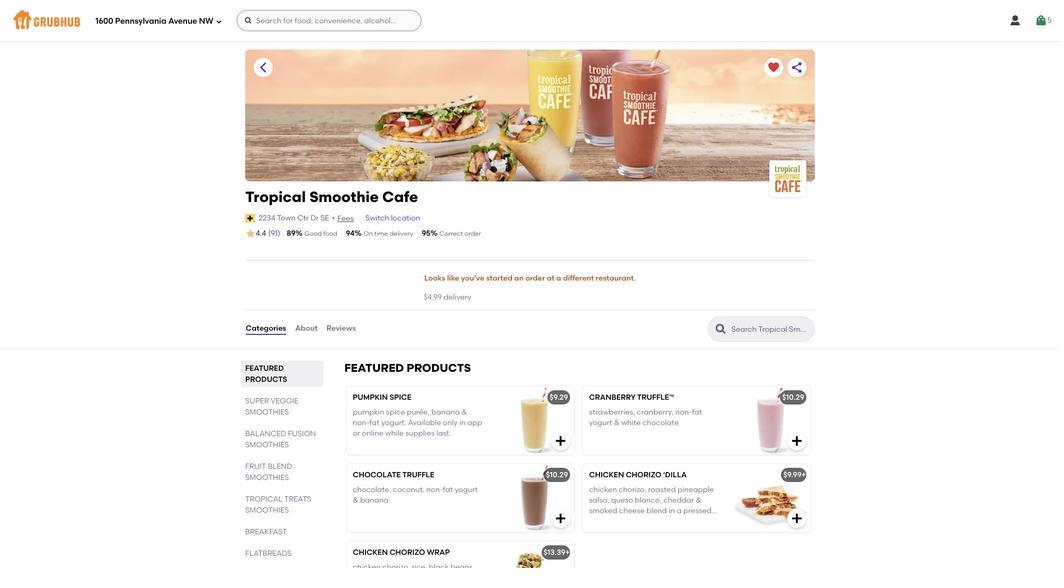 Task type: describe. For each thing, give the bounding box(es) containing it.
correct order
[[440, 230, 481, 237]]

food
[[323, 230, 338, 237]]

2 vertical spatial a
[[649, 518, 654, 527]]

chicken for chicken chorizo wrap
[[353, 548, 388, 557]]

1 horizontal spatial featured
[[345, 361, 404, 374]]

in inside pumpkin spice purée, banana & non-fat yogurt. available only in app or online while supplies last.
[[460, 419, 466, 428]]

an
[[515, 274, 524, 283]]

1 vertical spatial roasted
[[681, 518, 708, 527]]

star icon image
[[245, 229, 256, 239]]

svg image inside 5 button
[[1035, 14, 1048, 27]]

tropical
[[245, 495, 283, 504]]

veggie
[[271, 397, 299, 406]]

pressed
[[684, 507, 712, 516]]

in inside "chicken chorizo, roasted pineapple salsa, queso blanco, cheddar & smoked cheese blend in a pressed flour tortilla with a side of roasted tomato salsa"
[[669, 507, 675, 516]]

yogurt.
[[382, 419, 407, 428]]

pumpkin spice image
[[496, 386, 575, 455]]

cranberry truffle™ image
[[732, 386, 811, 455]]

94
[[346, 229, 355, 238]]

salsa,
[[590, 496, 610, 505]]

$9.29
[[550, 393, 568, 402]]

fruit blend smoothies
[[245, 462, 292, 482]]

1600 pennsylvania avenue nw
[[96, 16, 214, 26]]

chocolate,
[[353, 485, 391, 494]]

cafe
[[382, 188, 418, 206]]

of
[[672, 518, 679, 527]]

chicken chorizo 'dilla image
[[732, 464, 811, 532]]

+ for $13.39
[[566, 548, 570, 557]]

good
[[305, 230, 322, 237]]

subscription pass image
[[245, 214, 256, 223]]

chocolate
[[353, 471, 401, 479]]

strawberries,
[[590, 408, 636, 417]]

(91)
[[268, 229, 281, 238]]

pineapple
[[678, 485, 714, 494]]

2234 town ctr dr se button
[[258, 213, 330, 224]]

chocolate, coconut, non-fat yogurt & banana
[[353, 485, 478, 505]]

ctr
[[298, 214, 309, 223]]

started
[[486, 274, 513, 283]]

0 vertical spatial order
[[465, 230, 481, 237]]

yogurt for strawberries, cranberry, non-fat yogurt & white chocolate
[[590, 419, 613, 428]]

smoothies for tropical
[[245, 506, 289, 515]]

correct
[[440, 230, 463, 237]]

chorizo for wrap
[[390, 548, 425, 557]]

95
[[422, 229, 431, 238]]

svg image down $9.99 +
[[791, 512, 804, 525]]

cranberry
[[590, 393, 636, 402]]

looks
[[425, 274, 446, 283]]

switch
[[366, 214, 389, 223]]

pumpkin
[[353, 408, 385, 417]]

& inside chocolate, coconut, non-fat yogurt & banana
[[353, 496, 359, 505]]

$10.29 for chocolate, coconut, non-fat yogurt & banana
[[546, 471, 568, 479]]

location
[[391, 214, 421, 223]]

available
[[408, 419, 441, 428]]

fat inside pumpkin spice purée, banana & non-fat yogurt. available only in app or online while supplies last.
[[370, 419, 380, 428]]

svg image down the $9.29
[[555, 435, 567, 447]]

•
[[332, 214, 335, 223]]

caret left icon image
[[257, 61, 270, 74]]

side
[[656, 518, 670, 527]]

time
[[374, 230, 388, 237]]

chicken chorizo 'dilla
[[590, 471, 687, 479]]

chicken
[[590, 485, 617, 494]]

fruit
[[245, 462, 266, 471]]

smoothies for fruit
[[245, 473, 289, 482]]

chicken for chicken chorizo 'dilla
[[590, 471, 624, 479]]

looks like you've started an order at a different restaurant. button
[[424, 267, 637, 290]]

se
[[321, 214, 329, 223]]

about button
[[295, 310, 318, 348]]

categories button
[[245, 310, 287, 348]]

5
[[1048, 16, 1052, 25]]

flatbreads
[[245, 549, 292, 558]]

featured inside featured products
[[245, 364, 284, 373]]

search icon image
[[715, 323, 728, 335]]

Search Tropical Smoothie Cafe  search field
[[731, 324, 812, 334]]

reviews button
[[326, 310, 357, 348]]

truffle
[[403, 471, 435, 479]]

reviews
[[327, 324, 356, 333]]

flatbreads tab
[[245, 548, 319, 559]]

fusion
[[288, 429, 316, 438]]

strawberries, cranberry, non-fat yogurt & white chocolate
[[590, 408, 703, 428]]

banana inside pumpkin spice purée, banana & non-fat yogurt. available only in app or online while supplies last.
[[432, 408, 460, 417]]

1 horizontal spatial products
[[407, 361, 471, 374]]

breakfast
[[245, 528, 287, 537]]

4.4
[[256, 229, 266, 238]]

fees button
[[337, 213, 355, 225]]

saved restaurant button
[[765, 58, 784, 77]]

cranberry truffle™
[[590, 393, 674, 402]]

chocolate truffle image
[[496, 464, 575, 532]]

super veggie smoothies
[[245, 397, 299, 417]]

saved restaurant image
[[768, 61, 781, 74]]

svg image left 5 button
[[1009, 14, 1022, 27]]

spice
[[390, 393, 412, 402]]

tropical
[[245, 188, 306, 206]]

breakfast tab
[[245, 526, 319, 538]]

fees
[[338, 214, 354, 223]]

balanced fusion smoothies
[[245, 429, 316, 449]]

like
[[447, 274, 460, 283]]

at
[[547, 274, 555, 283]]

white
[[622, 419, 641, 428]]



Task type: locate. For each thing, give the bounding box(es) containing it.
tropical treats smoothies
[[245, 495, 312, 515]]

on time delivery
[[364, 230, 414, 237]]

tropical smoothie cafe
[[245, 188, 418, 206]]

& inside "chicken chorizo, roasted pineapple salsa, queso blanco, cheddar & smoked cheese blend in a pressed flour tortilla with a side of roasted tomato salsa"
[[696, 496, 702, 505]]

a left side
[[649, 518, 654, 527]]

super
[[245, 397, 269, 406]]

0 vertical spatial chorizo
[[626, 471, 662, 479]]

balanced fusion smoothies tab
[[245, 428, 319, 450]]

products inside tab
[[245, 375, 287, 384]]

town
[[277, 214, 296, 223]]

share icon image
[[791, 61, 804, 74]]

blend
[[647, 507, 667, 516]]

or
[[353, 429, 360, 438]]

flour
[[590, 518, 606, 527]]

& right purée,
[[462, 408, 467, 417]]

4 smoothies from the top
[[245, 506, 289, 515]]

non- up or
[[353, 419, 370, 428]]

tropical treats smoothies tab
[[245, 494, 319, 516]]

1 vertical spatial +
[[566, 548, 570, 557]]

order right correct
[[465, 230, 481, 237]]

fat right coconut,
[[443, 485, 453, 494]]

non- for chocolate truffle
[[427, 485, 443, 494]]

tortilla
[[607, 518, 630, 527]]

0 horizontal spatial featured products
[[245, 364, 287, 384]]

$4.99 delivery
[[424, 293, 472, 302]]

salsa
[[618, 528, 636, 537]]

0 horizontal spatial in
[[460, 419, 466, 428]]

non- inside "strawberries, cranberry, non-fat yogurt & white chocolate"
[[676, 408, 692, 417]]

1 vertical spatial order
[[526, 274, 545, 283]]

cheddar
[[664, 496, 695, 505]]

svg image
[[1009, 14, 1022, 27], [244, 16, 253, 25], [555, 435, 567, 447], [791, 512, 804, 525]]

a right the at
[[557, 274, 562, 283]]

with
[[632, 518, 647, 527]]

fat for chocolate truffle
[[443, 485, 453, 494]]

0 horizontal spatial roasted
[[649, 485, 676, 494]]

featured up super
[[245, 364, 284, 373]]

blanco,
[[635, 496, 662, 505]]

yogurt for chocolate, coconut, non-fat yogurt & banana
[[455, 485, 478, 494]]

1 horizontal spatial chorizo
[[626, 471, 662, 479]]

looks like you've started an order at a different restaurant.
[[425, 274, 636, 283]]

chocolate truffle
[[353, 471, 435, 479]]

yogurt
[[590, 419, 613, 428], [455, 485, 478, 494]]

chocolate
[[643, 419, 679, 428]]

0 horizontal spatial chorizo
[[390, 548, 425, 557]]

super veggie smoothies tab
[[245, 396, 319, 418]]

1 vertical spatial $10.29
[[546, 471, 568, 479]]

pumpkin
[[353, 393, 388, 402]]

chorizo for 'dilla
[[626, 471, 662, 479]]

order
[[465, 230, 481, 237], [526, 274, 545, 283]]

treats
[[284, 495, 312, 504]]

Search for food, convenience, alcohol... search field
[[237, 10, 421, 31]]

chorizo left "wrap"
[[390, 548, 425, 557]]

svg image right "nw"
[[244, 16, 253, 25]]

1 vertical spatial in
[[669, 507, 675, 516]]

smoothies inside super veggie smoothies
[[245, 408, 289, 417]]

featured products inside tab
[[245, 364, 287, 384]]

2234 town ctr dr se
[[259, 214, 329, 223]]

chorizo
[[626, 471, 662, 479], [390, 548, 425, 557]]

smoothie
[[310, 188, 379, 206]]

& down the chocolate,
[[353, 496, 359, 505]]

svg image
[[1035, 14, 1048, 27], [216, 18, 222, 25], [791, 435, 804, 447], [555, 512, 567, 525]]

a
[[557, 274, 562, 283], [677, 507, 682, 516], [649, 518, 654, 527]]

1 vertical spatial chorizo
[[390, 548, 425, 557]]

spice
[[386, 408, 405, 417]]

only
[[443, 419, 458, 428]]

chicken chorizo wrap image
[[496, 541, 575, 568]]

balanced
[[245, 429, 286, 438]]

fat for cranberry truffle™
[[692, 408, 703, 417]]

non- down truffle
[[427, 485, 443, 494]]

chicken chorizo, roasted pineapple salsa, queso blanco, cheddar & smoked cheese blend in a pressed flour tortilla with a side of roasted tomato salsa
[[590, 485, 714, 537]]

0 vertical spatial banana
[[432, 408, 460, 417]]

smoothies down the tropical
[[245, 506, 289, 515]]

restaurant.
[[596, 274, 636, 283]]

chicken chorizo wrap
[[353, 548, 450, 557]]

last.
[[437, 429, 451, 438]]

1 horizontal spatial +
[[802, 471, 807, 479]]

while
[[386, 429, 404, 438]]

$10.29 for strawberries, cranberry, non-fat yogurt & white chocolate
[[783, 393, 805, 402]]

2 horizontal spatial non-
[[676, 408, 692, 417]]

fat inside "strawberries, cranberry, non-fat yogurt & white chocolate"
[[692, 408, 703, 417]]

0 vertical spatial $10.29
[[783, 393, 805, 402]]

wrap
[[427, 548, 450, 557]]

tropical smoothie cafe  logo image
[[770, 160, 807, 197]]

avenue
[[168, 16, 197, 26]]

'dilla
[[664, 471, 687, 479]]

3 smoothies from the top
[[245, 473, 289, 482]]

1 horizontal spatial in
[[669, 507, 675, 516]]

1 horizontal spatial fat
[[443, 485, 453, 494]]

0 vertical spatial chicken
[[590, 471, 624, 479]]

non- up chocolate
[[676, 408, 692, 417]]

1 horizontal spatial $10.29
[[783, 393, 805, 402]]

smoothies for balanced
[[245, 440, 289, 449]]

1 horizontal spatial roasted
[[681, 518, 708, 527]]

fat right cranberry,
[[692, 408, 703, 417]]

0 vertical spatial delivery
[[390, 230, 414, 237]]

1 vertical spatial a
[[677, 507, 682, 516]]

• fees
[[332, 214, 354, 223]]

non- inside pumpkin spice purée, banana & non-fat yogurt. available only in app or online while supplies last.
[[353, 419, 370, 428]]

fat
[[692, 408, 703, 417], [370, 419, 380, 428], [443, 485, 453, 494]]

pumpkin spice purée, banana & non-fat yogurt. available only in app or online while supplies last.
[[353, 408, 482, 438]]

tomato
[[590, 528, 616, 537]]

smoothies
[[245, 408, 289, 417], [245, 440, 289, 449], [245, 473, 289, 482], [245, 506, 289, 515]]

1 horizontal spatial delivery
[[444, 293, 472, 302]]

0 horizontal spatial products
[[245, 375, 287, 384]]

$10.29
[[783, 393, 805, 402], [546, 471, 568, 479]]

in left app
[[460, 419, 466, 428]]

fruit blend smoothies tab
[[245, 461, 319, 483]]

0 vertical spatial roasted
[[649, 485, 676, 494]]

a inside button
[[557, 274, 562, 283]]

1 horizontal spatial yogurt
[[590, 419, 613, 428]]

pennsylvania
[[115, 16, 167, 26]]

0 horizontal spatial non-
[[353, 419, 370, 428]]

1 horizontal spatial featured products
[[345, 361, 471, 374]]

queso
[[612, 496, 633, 505]]

$9.99
[[784, 471, 802, 479]]

order inside button
[[526, 274, 545, 283]]

banana up only
[[432, 408, 460, 417]]

switch location
[[366, 214, 421, 223]]

roasted
[[649, 485, 676, 494], [681, 518, 708, 527]]

smoked
[[590, 507, 618, 516]]

in
[[460, 419, 466, 428], [669, 507, 675, 516]]

1 vertical spatial banana
[[360, 496, 389, 505]]

main navigation navigation
[[0, 0, 1061, 41]]

about
[[295, 324, 318, 333]]

banana down the chocolate,
[[360, 496, 389, 505]]

smoothies down balanced
[[245, 440, 289, 449]]

non- inside chocolate, coconut, non-fat yogurt & banana
[[427, 485, 443, 494]]

1 vertical spatial chicken
[[353, 548, 388, 557]]

yogurt inside "strawberries, cranberry, non-fat yogurt & white chocolate"
[[590, 419, 613, 428]]

1 vertical spatial delivery
[[444, 293, 472, 302]]

supplies
[[406, 429, 435, 438]]

1 vertical spatial yogurt
[[455, 485, 478, 494]]

& down strawberries,
[[614, 419, 620, 428]]

2 smoothies from the top
[[245, 440, 289, 449]]

products up super
[[245, 375, 287, 384]]

5 button
[[1035, 11, 1052, 30]]

banana inside chocolate, coconut, non-fat yogurt & banana
[[360, 496, 389, 505]]

1 horizontal spatial a
[[649, 518, 654, 527]]

roasted down pressed
[[681, 518, 708, 527]]

cheese
[[619, 507, 645, 516]]

1 horizontal spatial chicken
[[590, 471, 624, 479]]

1 smoothies from the top
[[245, 408, 289, 417]]

featured products up spice
[[345, 361, 471, 374]]

0 horizontal spatial fat
[[370, 419, 380, 428]]

0 vertical spatial in
[[460, 419, 466, 428]]

smoothies down super
[[245, 408, 289, 417]]

0 horizontal spatial yogurt
[[455, 485, 478, 494]]

yogurt inside chocolate, coconut, non-fat yogurt & banana
[[455, 485, 478, 494]]

products up spice
[[407, 361, 471, 374]]

cranberry,
[[637, 408, 674, 417]]

& inside pumpkin spice purée, banana & non-fat yogurt. available only in app or online while supplies last.
[[462, 408, 467, 417]]

featured products
[[345, 361, 471, 374], [245, 364, 287, 384]]

smoothies inside 'fruit blend smoothies'
[[245, 473, 289, 482]]

dr
[[311, 214, 319, 223]]

non- for cranberry truffle™
[[676, 408, 692, 417]]

1600
[[96, 16, 113, 26]]

smoothies for super
[[245, 408, 289, 417]]

chorizo up chorizo,
[[626, 471, 662, 479]]

smoothies down fruit
[[245, 473, 289, 482]]

smoothies inside tropical treats smoothies
[[245, 506, 289, 515]]

pumpkin spice
[[353, 393, 412, 402]]

delivery down location
[[390, 230, 414, 237]]

delivery down like
[[444, 293, 472, 302]]

+
[[802, 471, 807, 479], [566, 548, 570, 557]]

0 vertical spatial non-
[[676, 408, 692, 417]]

1 horizontal spatial banana
[[432, 408, 460, 417]]

0 vertical spatial fat
[[692, 408, 703, 417]]

2 horizontal spatial a
[[677, 507, 682, 516]]

89
[[287, 229, 296, 238]]

$4.99
[[424, 293, 442, 302]]

1 horizontal spatial non-
[[427, 485, 443, 494]]

+ for $9.99
[[802, 471, 807, 479]]

fat inside chocolate, coconut, non-fat yogurt & banana
[[443, 485, 453, 494]]

0 horizontal spatial $10.29
[[546, 471, 568, 479]]

2 vertical spatial fat
[[443, 485, 453, 494]]

a down cheddar
[[677, 507, 682, 516]]

0 horizontal spatial banana
[[360, 496, 389, 505]]

chorizo,
[[619, 485, 647, 494]]

1 vertical spatial products
[[245, 375, 287, 384]]

1 vertical spatial fat
[[370, 419, 380, 428]]

$9.99 +
[[784, 471, 807, 479]]

0 horizontal spatial +
[[566, 548, 570, 557]]

0 horizontal spatial order
[[465, 230, 481, 237]]

categories
[[246, 324, 286, 333]]

banana
[[432, 408, 460, 417], [360, 496, 389, 505]]

0 vertical spatial products
[[407, 361, 471, 374]]

purée,
[[407, 408, 430, 417]]

featured products tab
[[245, 363, 319, 385]]

0 horizontal spatial delivery
[[390, 230, 414, 237]]

0 vertical spatial +
[[802, 471, 807, 479]]

2 vertical spatial non-
[[427, 485, 443, 494]]

featured up the pumpkin
[[345, 361, 404, 374]]

featured products up super
[[245, 364, 287, 384]]

fat up online
[[370, 419, 380, 428]]

0 vertical spatial yogurt
[[590, 419, 613, 428]]

in up 'of'
[[669, 507, 675, 516]]

1 horizontal spatial order
[[526, 274, 545, 283]]

& inside "strawberries, cranberry, non-fat yogurt & white chocolate"
[[614, 419, 620, 428]]

2 horizontal spatial fat
[[692, 408, 703, 417]]

0 horizontal spatial chicken
[[353, 548, 388, 557]]

roasted up blanco,
[[649, 485, 676, 494]]

on
[[364, 230, 373, 237]]

& up pressed
[[696, 496, 702, 505]]

order left the at
[[526, 274, 545, 283]]

1 vertical spatial non-
[[353, 419, 370, 428]]

0 vertical spatial a
[[557, 274, 562, 283]]

0 horizontal spatial a
[[557, 274, 562, 283]]

0 horizontal spatial featured
[[245, 364, 284, 373]]

good food
[[305, 230, 338, 237]]

smoothies inside 'balanced fusion smoothies'
[[245, 440, 289, 449]]



Task type: vqa. For each thing, say whether or not it's contained in the screenshot.
FRUIT BLEND SMOOTHIES "tab"
yes



